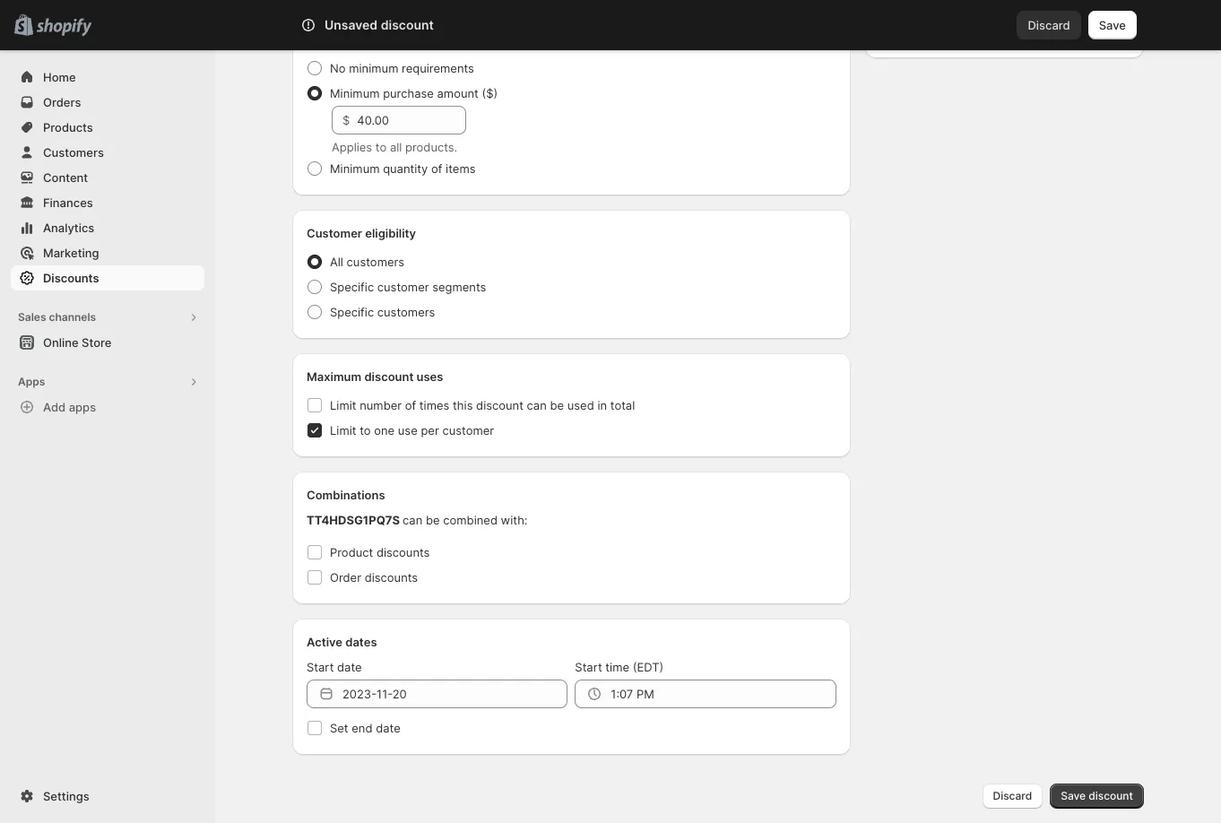 Task type: describe. For each thing, give the bounding box(es) containing it.
content
[[43, 170, 88, 185]]

combined
[[443, 513, 498, 527]]

minimum
[[349, 61, 399, 75]]

set end date
[[330, 721, 401, 735]]

limit number of times this discount can be used in total
[[330, 398, 635, 413]]

applies to all products.
[[332, 140, 458, 154]]

eligibility
[[365, 226, 416, 240]]

limit for limit number of times this discount can be used in total
[[330, 398, 357, 413]]

(edt)
[[633, 660, 664, 674]]

finances
[[43, 196, 93, 210]]

combinations
[[307, 488, 385, 502]]

settings link
[[11, 784, 204, 809]]

sales
[[18, 310, 46, 324]]

customer eligibility
[[307, 226, 416, 240]]

Start time (EDT) text field
[[611, 680, 837, 709]]

1 horizontal spatial customer
[[442, 423, 494, 438]]

with:
[[501, 513, 528, 527]]

discard for save discount
[[993, 789, 1032, 803]]

to for limit
[[360, 423, 371, 438]]

customers for all customers
[[347, 255, 405, 269]]

of for number
[[405, 398, 416, 413]]

discounts
[[43, 271, 99, 285]]

unsaved
[[325, 17, 378, 32]]

all
[[330, 255, 343, 269]]

finances link
[[11, 190, 204, 215]]

dates
[[345, 635, 377, 649]]

sales channels button
[[11, 305, 204, 330]]

tt4hdsg1pq7s
[[307, 513, 400, 527]]

add
[[43, 400, 66, 414]]

limit for limit to one use per customer
[[330, 423, 357, 438]]

($)
[[482, 86, 498, 100]]

number
[[360, 398, 402, 413]]

active
[[307, 635, 343, 649]]

start date
[[307, 660, 362, 674]]

amount
[[437, 86, 479, 100]]

segments
[[432, 280, 486, 294]]

requirements for minimum purchase requirements
[[417, 32, 492, 47]]

content link
[[11, 165, 204, 190]]

purchase for amount
[[383, 86, 434, 100]]

marketing
[[43, 246, 99, 260]]

save for save
[[1099, 18, 1126, 32]]

order discounts
[[330, 570, 418, 585]]

maximum
[[307, 370, 362, 384]]

marketing link
[[11, 240, 204, 265]]

minimum quantity of items
[[330, 161, 476, 176]]

Start date text field
[[343, 680, 568, 709]]

in
[[598, 398, 607, 413]]

purchase for requirements
[[361, 32, 414, 47]]

discard for save
[[1028, 18, 1071, 32]]

tt4hdsg1pq7s can be combined with:
[[307, 513, 528, 527]]

specific customer segments
[[330, 280, 486, 294]]

minimum purchase requirements
[[307, 32, 492, 47]]

specific for specific customer segments
[[330, 280, 374, 294]]

discounts link
[[11, 265, 204, 291]]

save button
[[1089, 11, 1137, 39]]

products link
[[11, 115, 204, 140]]

orders
[[43, 95, 81, 109]]

store
[[82, 335, 112, 350]]

orders link
[[11, 90, 204, 115]]

requirements for no minimum requirements
[[402, 61, 474, 75]]

discard button for save
[[1017, 11, 1081, 39]]

1 horizontal spatial date
[[376, 721, 401, 735]]

customers for specific customers
[[377, 305, 435, 319]]

analytics link
[[11, 215, 204, 240]]

online store link
[[11, 330, 204, 355]]

unsaved discount
[[325, 17, 434, 32]]

online
[[43, 335, 79, 350]]

start for start time (edt)
[[575, 660, 602, 674]]

product discounts
[[330, 545, 430, 560]]

search button
[[351, 11, 871, 39]]

products.
[[405, 140, 458, 154]]

settings
[[43, 789, 89, 804]]

no minimum requirements
[[330, 61, 474, 75]]

no
[[330, 61, 346, 75]]

order
[[330, 570, 361, 585]]



Task type: locate. For each thing, give the bounding box(es) containing it.
minimum for minimum purchase amount ($)
[[330, 86, 380, 100]]

discard left save button
[[1028, 18, 1071, 32]]

0 vertical spatial to
[[376, 140, 387, 154]]

save
[[1099, 18, 1126, 32], [1061, 789, 1086, 803]]

date right end in the left bottom of the page
[[376, 721, 401, 735]]

discounts for order discounts
[[365, 570, 418, 585]]

purchase
[[361, 32, 414, 47], [383, 86, 434, 100]]

customers down specific customer segments
[[377, 305, 435, 319]]

one
[[374, 423, 395, 438]]

discard
[[1028, 18, 1071, 32], [993, 789, 1032, 803]]

1 vertical spatial discard
[[993, 789, 1032, 803]]

limit left the one in the left bottom of the page
[[330, 423, 357, 438]]

of down products.
[[431, 161, 443, 176]]

0 horizontal spatial be
[[426, 513, 440, 527]]

specific
[[330, 280, 374, 294], [330, 305, 374, 319]]

0 vertical spatial specific
[[330, 280, 374, 294]]

1 limit from the top
[[330, 398, 357, 413]]

customers
[[43, 145, 104, 160]]

be left the 'used'
[[550, 398, 564, 413]]

2 specific from the top
[[330, 305, 374, 319]]

0 vertical spatial date
[[337, 660, 362, 674]]

start time (edt)
[[575, 660, 664, 674]]

specific for specific customers
[[330, 305, 374, 319]]

1 vertical spatial save
[[1061, 789, 1086, 803]]

0 horizontal spatial save
[[1061, 789, 1086, 803]]

of for quantity
[[431, 161, 443, 176]]

customer
[[377, 280, 429, 294], [442, 423, 494, 438]]

0 vertical spatial can
[[527, 398, 547, 413]]

shopify image
[[36, 19, 92, 37]]

0 vertical spatial purchase
[[361, 32, 414, 47]]

home
[[43, 70, 76, 84]]

1 horizontal spatial start
[[575, 660, 602, 674]]

customers
[[347, 255, 405, 269], [377, 305, 435, 319]]

times
[[420, 398, 450, 413]]

end
[[352, 721, 373, 735]]

start left time
[[575, 660, 602, 674]]

start down the active
[[307, 660, 334, 674]]

items
[[446, 161, 476, 176]]

discount inside button
[[1089, 789, 1134, 803]]

1 vertical spatial specific
[[330, 305, 374, 319]]

apps
[[18, 375, 45, 388]]

2 start from the left
[[575, 660, 602, 674]]

limit
[[330, 398, 357, 413], [330, 423, 357, 438]]

1 vertical spatial customer
[[442, 423, 494, 438]]

1 specific from the top
[[330, 280, 374, 294]]

used
[[567, 398, 594, 413]]

uses
[[417, 370, 443, 384]]

0 horizontal spatial can
[[403, 513, 423, 527]]

total
[[611, 398, 635, 413]]

to for applies
[[376, 140, 387, 154]]

all customers
[[330, 255, 405, 269]]

0 vertical spatial save
[[1099, 18, 1126, 32]]

1 vertical spatial limit
[[330, 423, 357, 438]]

purchase down no minimum requirements
[[383, 86, 434, 100]]

customers down the customer eligibility
[[347, 255, 405, 269]]

discounts
[[377, 545, 430, 560], [365, 570, 418, 585]]

purchase up minimum
[[361, 32, 414, 47]]

discount for save
[[1089, 789, 1134, 803]]

1 vertical spatial to
[[360, 423, 371, 438]]

1 horizontal spatial save
[[1099, 18, 1126, 32]]

to left the one in the left bottom of the page
[[360, 423, 371, 438]]

0 horizontal spatial date
[[337, 660, 362, 674]]

save discount button
[[1050, 784, 1144, 809]]

product
[[330, 545, 373, 560]]

1 vertical spatial minimum
[[330, 86, 380, 100]]

discount for maximum
[[365, 370, 414, 384]]

can left the 'used'
[[527, 398, 547, 413]]

all
[[390, 140, 402, 154]]

minimum
[[307, 32, 359, 47], [330, 86, 380, 100], [330, 161, 380, 176]]

minimum down applies
[[330, 161, 380, 176]]

analytics
[[43, 221, 94, 235]]

this
[[453, 398, 473, 413]]

minimum for minimum quantity of items
[[330, 161, 380, 176]]

1 vertical spatial purchase
[[383, 86, 434, 100]]

0 vertical spatial discard button
[[1017, 11, 1081, 39]]

0 vertical spatial be
[[550, 398, 564, 413]]

save discount
[[1061, 789, 1134, 803]]

online store button
[[0, 330, 215, 355]]

1 vertical spatial discounts
[[365, 570, 418, 585]]

save for save discount
[[1061, 789, 1086, 803]]

use
[[398, 423, 418, 438]]

discounts for product discounts
[[377, 545, 430, 560]]

1 horizontal spatial to
[[376, 140, 387, 154]]

search
[[380, 18, 419, 32]]

0 vertical spatial of
[[431, 161, 443, 176]]

$ text field
[[357, 106, 466, 135]]

1 vertical spatial requirements
[[402, 61, 474, 75]]

discard left the 'save discount'
[[993, 789, 1032, 803]]

sales channels
[[18, 310, 96, 324]]

apps button
[[11, 370, 204, 395]]

0 horizontal spatial customer
[[377, 280, 429, 294]]

online store
[[43, 335, 112, 350]]

discard button
[[1017, 11, 1081, 39], [983, 784, 1043, 809]]

discounts down tt4hdsg1pq7s can be combined with: at the left bottom of the page
[[377, 545, 430, 560]]

minimum up $ on the left of page
[[330, 86, 380, 100]]

1 start from the left
[[307, 660, 334, 674]]

channels
[[49, 310, 96, 324]]

0 vertical spatial discounts
[[377, 545, 430, 560]]

time
[[606, 660, 630, 674]]

minimum up "no"
[[307, 32, 359, 47]]

add apps
[[43, 400, 96, 414]]

can up product discounts
[[403, 513, 423, 527]]

applies
[[332, 140, 372, 154]]

1 horizontal spatial be
[[550, 398, 564, 413]]

2 vertical spatial minimum
[[330, 161, 380, 176]]

discounts down product discounts
[[365, 570, 418, 585]]

apps
[[69, 400, 96, 414]]

products
[[43, 120, 93, 135]]

date down active dates
[[337, 660, 362, 674]]

1 vertical spatial can
[[403, 513, 423, 527]]

be
[[550, 398, 564, 413], [426, 513, 440, 527]]

of left times
[[405, 398, 416, 413]]

0 vertical spatial minimum
[[307, 32, 359, 47]]

active dates
[[307, 635, 377, 649]]

requirements
[[417, 32, 492, 47], [402, 61, 474, 75]]

1 vertical spatial discard button
[[983, 784, 1043, 809]]

start for start date
[[307, 660, 334, 674]]

customer down this
[[442, 423, 494, 438]]

of
[[431, 161, 443, 176], [405, 398, 416, 413]]

be left combined
[[426, 513, 440, 527]]

start
[[307, 660, 334, 674], [575, 660, 602, 674]]

home link
[[11, 65, 204, 90]]

customer up "specific customers"
[[377, 280, 429, 294]]

specific customers
[[330, 305, 435, 319]]

1 horizontal spatial of
[[431, 161, 443, 176]]

save inside button
[[1061, 789, 1086, 803]]

limit down 'maximum'
[[330, 398, 357, 413]]

2 limit from the top
[[330, 423, 357, 438]]

set
[[330, 721, 349, 735]]

per
[[421, 423, 439, 438]]

0 horizontal spatial start
[[307, 660, 334, 674]]

1 horizontal spatial can
[[527, 398, 547, 413]]

limit to one use per customer
[[330, 423, 494, 438]]

1 vertical spatial of
[[405, 398, 416, 413]]

maximum discount uses
[[307, 370, 443, 384]]

0 vertical spatial customers
[[347, 255, 405, 269]]

quantity
[[383, 161, 428, 176]]

add apps button
[[11, 395, 204, 420]]

discount
[[381, 17, 434, 32], [365, 370, 414, 384], [476, 398, 524, 413], [1089, 789, 1134, 803]]

can
[[527, 398, 547, 413], [403, 513, 423, 527]]

minimum purchase amount ($)
[[330, 86, 498, 100]]

customer
[[307, 226, 362, 240]]

discard button left save discount button
[[983, 784, 1043, 809]]

0 vertical spatial requirements
[[417, 32, 492, 47]]

1 vertical spatial be
[[426, 513, 440, 527]]

1 vertical spatial date
[[376, 721, 401, 735]]

discard button left save button
[[1017, 11, 1081, 39]]

save inside button
[[1099, 18, 1126, 32]]

discount for unsaved
[[381, 17, 434, 32]]

0 vertical spatial customer
[[377, 280, 429, 294]]

0 vertical spatial limit
[[330, 398, 357, 413]]

0 horizontal spatial to
[[360, 423, 371, 438]]

to left all at the left top
[[376, 140, 387, 154]]

date
[[337, 660, 362, 674], [376, 721, 401, 735]]

customers link
[[11, 140, 204, 165]]

0 horizontal spatial of
[[405, 398, 416, 413]]

$
[[343, 113, 350, 127]]

0 vertical spatial discard
[[1028, 18, 1071, 32]]

1 vertical spatial customers
[[377, 305, 435, 319]]

minimum for minimum purchase requirements
[[307, 32, 359, 47]]

discard button for save discount
[[983, 784, 1043, 809]]



Task type: vqa. For each thing, say whether or not it's contained in the screenshot.
MY STORE Icon
no



